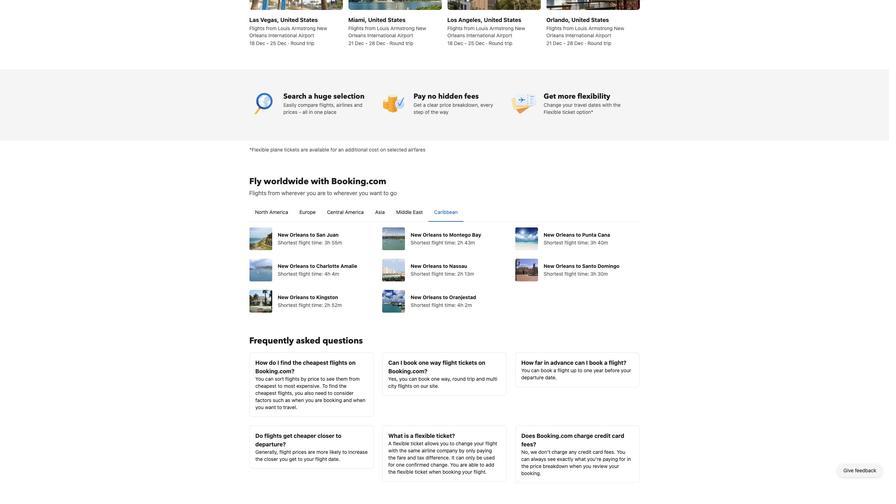 Task type: vqa. For each thing, say whether or not it's contained in the screenshot.
own
no



Task type: describe. For each thing, give the bounding box(es) containing it.
what
[[575, 456, 586, 462]]

used
[[484, 455, 495, 461]]

juan
[[327, 232, 339, 238]]

18 for las vegas, united states
[[249, 40, 255, 46]]

flights for angeles,
[[448, 25, 463, 31]]

new orleans to montego bay image
[[382, 227, 405, 250]]

time: inside new orleans to santo domingo shortest flight time: 3h 30m
[[578, 271, 589, 277]]

to up likely
[[336, 433, 342, 439]]

you inside can i book one way flight tickets on booking.com? yes, you can book one way, round trip and multi city flights on our site.
[[399, 376, 408, 382]]

new orleans to kingston image
[[249, 290, 272, 313]]

search
[[283, 91, 307, 101]]

can i book one way flight tickets on booking.com? yes, you can book one way, round trip and multi city flights on our site.
[[388, 359, 497, 389]]

caribbean button
[[429, 203, 464, 221]]

how for how far in advance can i book a flight?
[[521, 359, 534, 366]]

the left fare
[[388, 455, 396, 461]]

review
[[593, 463, 608, 469]]

flights inside miami, united states flights from louis armstrong new orleans international airport 21 dec - 28 dec · round trip
[[348, 25, 364, 31]]

add
[[486, 462, 494, 468]]

departure
[[521, 374, 544, 380]]

- inside los angeles, united states flights from louis armstrong new orleans international airport 18 dec - 25 dec · round trip
[[465, 40, 467, 46]]

you inside do flights get cheaper closer to departure? generally, flight prices are more likely to increase the closer you get to your flight date.
[[280, 456, 288, 462]]

shortest inside new orleans to montego bay shortest flight time: 2h 43m
[[411, 239, 430, 246]]

to inside new orleans to punta cana shortest flight time: 3h 40m
[[576, 232, 581, 238]]

of
[[425, 109, 430, 115]]

new orleans to charlotte amalie image
[[249, 259, 272, 281]]

2 vertical spatial flexible
[[397, 469, 414, 475]]

airport inside orlando, united states flights from louis armstrong new orleans international airport 21 dec - 28 dec · round trip
[[596, 32, 611, 38]]

as
[[285, 397, 290, 403]]

same
[[408, 448, 420, 454]]

time: inside new orleans to nassau shortest flight time: 2h 13m
[[445, 271, 456, 277]]

i inside the how do i find the cheapest flights on booking.com? you can sort flights by price to see them from cheapest to most expensive. to find the cheapest flights, you also need to consider factors such as when you are booking and when you want to travel.
[[277, 359, 279, 366]]

also
[[305, 390, 314, 396]]

new inside new orleans to oranjestad shortest flight time: 4h 2m
[[411, 294, 422, 300]]

any
[[569, 449, 577, 455]]

2 vertical spatial ticket
[[415, 469, 428, 475]]

from inside the how do i find the cheapest flights on booking.com? you can sort flights by price to see them from cheapest to most expensive. to find the cheapest flights, you also need to consider factors such as when you are booking and when you want to travel.
[[349, 376, 360, 382]]

consider
[[334, 390, 354, 396]]

orleans inside new orleans to santo domingo shortest flight time: 3h 30m
[[556, 263, 575, 269]]

louis inside orlando, united states flights from louis armstrong new orleans international airport 21 dec - 28 dec · round trip
[[575, 25, 587, 31]]

are left available
[[301, 146, 308, 152]]

the inside do flights get cheaper closer to departure? generally, flight prices are more likely to increase the closer you get to your flight date.
[[255, 456, 263, 462]]

0 vertical spatial only
[[466, 448, 476, 454]]

compare
[[298, 102, 318, 108]]

1 horizontal spatial find
[[329, 383, 338, 389]]

you up central america
[[359, 190, 368, 196]]

flight inside new orleans to nassau shortest flight time: 2h 13m
[[432, 271, 443, 277]]

go
[[390, 190, 397, 196]]

new orleans to san juan image
[[249, 227, 272, 250]]

exactly
[[557, 456, 574, 462]]

from inside orlando, united states flights from louis armstrong new orleans international airport 21 dec - 28 dec · round trip
[[563, 25, 574, 31]]

0 vertical spatial credit
[[595, 433, 611, 439]]

in inside how far in advance can i book a flight? you can book a flight up to one year before your departure date.
[[544, 359, 549, 366]]

likely
[[330, 449, 341, 455]]

airfares
[[408, 146, 426, 152]]

can up the "up"
[[575, 359, 585, 366]]

middle east button
[[391, 203, 429, 221]]

0 horizontal spatial for
[[331, 146, 337, 152]]

selected
[[387, 146, 407, 152]]

don't
[[539, 449, 550, 455]]

6 dec from the left
[[476, 40, 485, 46]]

0 horizontal spatial tickets
[[284, 146, 300, 152]]

flight inside "new orleans to san juan shortest flight time: 3h 55m"
[[299, 239, 310, 246]]

to right likely
[[342, 449, 347, 455]]

to inside new orleans to charlotte amalie shortest flight time: 4h 4m
[[310, 263, 315, 269]]

trip inside orlando, united states flights from louis armstrong new orleans international airport 21 dec - 28 dec · round trip
[[604, 40, 612, 46]]

i inside can i book one way flight tickets on booking.com? yes, you can book one way, round trip and multi city flights on our site.
[[401, 359, 402, 366]]

clear
[[427, 102, 438, 108]]

shortest inside new orleans to santo domingo shortest flight time: 3h 30m
[[544, 271, 563, 277]]

3h for 55m
[[325, 239, 330, 246]]

orleans inside new orleans to montego bay shortest flight time: 2h 43m
[[423, 232, 442, 238]]

for inside the what is a flexible ticket? a flexible ticket allows you to change your flight with the same airline company by only paying the fare and tax difference. it can only be used for one confirmed change. you are able to add the flexible ticket when booking your flight.
[[388, 462, 395, 468]]

0 vertical spatial cheapest
[[303, 359, 328, 366]]

europe
[[300, 209, 316, 215]]

bay
[[472, 232, 481, 238]]

north america
[[255, 209, 288, 215]]

ticket?
[[436, 433, 455, 439]]

states inside miami, united states flights from louis armstrong new orleans international airport 21 dec - 28 dec · round trip
[[388, 17, 406, 23]]

flights for worldwide
[[249, 190, 267, 196]]

are inside do flights get cheaper closer to departure? generally, flight prices are more likely to increase the closer you get to your flight date.
[[308, 449, 315, 455]]

flights inside orlando, united states flights from louis armstrong new orleans international airport 21 dec - 28 dec · round trip
[[547, 25, 562, 31]]

united inside orlando, united states flights from louis armstrong new orleans international airport 21 dec - 28 dec · round trip
[[572, 17, 590, 23]]

more inside do flights get cheaper closer to departure? generally, flight prices are more likely to increase the closer you get to your flight date.
[[317, 449, 328, 455]]

time: inside new orleans to oranjestad shortest flight time: 4h 2m
[[445, 302, 456, 308]]

be
[[477, 455, 482, 461]]

can inside the does booking.com charge credit card fees? no, we don't charge any credit card fees. you can always see exactly what you're paying for in the price breakdown when you review your booking.
[[521, 456, 530, 462]]

price inside the how do i find the cheapest flights on booking.com? you can sort flights by price to see them from cheapest to most expensive. to find the cheapest flights, you also need to consider factors such as when you are booking and when you want to travel.
[[308, 376, 319, 382]]

- inside miami, united states flights from louis armstrong new orleans international airport 21 dec - 28 dec · round trip
[[365, 40, 368, 46]]

8 dec from the left
[[575, 40, 584, 46]]

america for north america
[[269, 209, 288, 215]]

book up 'our'
[[419, 376, 430, 382]]

2h for new orleans to nassau shortest flight time: 2h 13m
[[458, 271, 463, 277]]

orlando, united states flights from louis armstrong new orleans international airport 21 dec - 28 dec · round trip
[[547, 17, 624, 46]]

0 vertical spatial charge
[[574, 433, 593, 439]]

orlando,
[[547, 17, 570, 23]]

and inside the what is a flexible ticket? a flexible ticket allows you to change your flight with the same airline company by only paying the fare and tax difference. it can only be used for one confirmed change. you are able to add the flexible ticket when booking your flight.
[[407, 455, 416, 461]]

cana
[[598, 232, 610, 238]]

step
[[414, 109, 424, 115]]

change
[[544, 102, 562, 108]]

does booking.com charge credit card fees? no, we don't charge any credit card fees. you can always see exactly what you're paying for in the price breakdown when you review your booking.
[[521, 433, 631, 476]]

one up site.
[[431, 376, 440, 382]]

year
[[594, 367, 604, 373]]

booking.com? for i
[[255, 368, 295, 374]]

need
[[315, 390, 327, 396]]

prices for get
[[293, 449, 307, 455]]

to down cheaper
[[298, 456, 303, 462]]

with inside the what is a flexible ticket? a flexible ticket allows you to change your flight with the same airline company by only paying the fare and tax difference. it can only be used for one confirmed change. you are able to add the flexible ticket when booking your flight.
[[388, 448, 398, 454]]

flights up 'most'
[[285, 376, 300, 382]]

does
[[521, 433, 535, 439]]

east
[[413, 209, 423, 215]]

to left go
[[384, 190, 389, 196]]

21 for miami,
[[348, 40, 354, 46]]

trip inside miami, united states flights from louis armstrong new orleans international airport 21 dec - 28 dec · round trip
[[406, 40, 413, 46]]

new orleans to kingston shortest flight time: 2h 52m
[[278, 294, 342, 308]]

to inside how far in advance can i book a flight? you can book a flight up to one year before your departure date.
[[578, 367, 583, 373]]

an
[[338, 146, 344, 152]]

0 vertical spatial find
[[281, 359, 291, 366]]

1 horizontal spatial card
[[612, 433, 625, 439]]

to inside new orleans to kingston shortest flight time: 2h 52m
[[310, 294, 315, 300]]

new orleans to oranjestad shortest flight time: 4h 2m
[[411, 294, 476, 308]]

your inside do flights get cheaper closer to departure? generally, flight prices are more likely to increase the closer you get to your flight date.
[[304, 456, 314, 462]]

flight down cheaper
[[315, 456, 327, 462]]

option*
[[577, 109, 593, 115]]

price inside the does booking.com charge credit card fees? no, we don't charge any credit card fees. you can always see exactly what you're paying for in the price breakdown when you review your booking.
[[530, 463, 542, 469]]

is
[[404, 433, 409, 439]]

tickets inside can i book one way flight tickets on booking.com? yes, you can book one way, round trip and multi city flights on our site.
[[459, 359, 477, 366]]

los
[[448, 17, 457, 23]]

new inside new orleans to charlotte amalie shortest flight time: 4h 4m
[[278, 263, 289, 269]]

no,
[[521, 449, 529, 455]]

do
[[255, 433, 263, 439]]

united inside las vegas, united states flights from louis armstrong new orleans international airport 18 dec - 25 dec · round trip
[[280, 17, 299, 23]]

can inside can i book one way flight tickets on booking.com? yes, you can book one way, round trip and multi city flights on our site.
[[409, 376, 417, 382]]

your up be
[[474, 440, 484, 446]]

to up to
[[321, 376, 325, 382]]

0 horizontal spatial credit
[[578, 449, 592, 455]]

ticket inside the get more flexibility change your travel dates with the flexible ticket option*
[[563, 109, 575, 115]]

4 dec from the left
[[376, 40, 386, 46]]

to up flight.
[[480, 462, 484, 468]]

to down such
[[277, 404, 282, 410]]

you down factors
[[255, 404, 264, 410]]

book down far
[[541, 367, 552, 373]]

europe button
[[294, 203, 321, 221]]

2 wherever from the left
[[334, 190, 358, 196]]

2m
[[465, 302, 472, 308]]

domingo
[[598, 263, 620, 269]]

louis inside las vegas, united states flights from louis armstrong new orleans international airport 18 dec - 25 dec · round trip
[[278, 25, 290, 31]]

new orleans to punta cana shortest flight time: 3h 40m
[[544, 232, 610, 246]]

new inside orlando, united states flights from louis armstrong new orleans international airport 21 dec - 28 dec · round trip
[[614, 25, 624, 31]]

airport inside los angeles, united states flights from louis armstrong new orleans international airport 18 dec - 25 dec · round trip
[[497, 32, 512, 38]]

flight inside the what is a flexible ticket? a flexible ticket allows you to change your flight with the same airline company by only paying the fare and tax difference. it can only be used for one confirmed change. you are able to add the flexible ticket when booking your flight.
[[486, 440, 497, 446]]

middle
[[396, 209, 412, 215]]

new orleans to charlotte amalie shortest flight time: 4h 4m
[[278, 263, 357, 277]]

santo
[[582, 263, 597, 269]]

las
[[249, 17, 259, 23]]

0 vertical spatial get
[[283, 433, 292, 439]]

new orleans to montego bay shortest flight time: 2h 43m
[[411, 232, 481, 246]]

the up consider
[[339, 383, 347, 389]]

flexibility
[[578, 91, 610, 101]]

time: inside new orleans to punta cana shortest flight time: 3h 40m
[[578, 239, 589, 246]]

a inside pay no hidden fees get a clear price breakdown, every step of the way
[[423, 102, 426, 108]]

a inside search a huge selection easily compare flights, airlines and prices - all in one place
[[308, 91, 312, 101]]

to inside new orleans to oranjestad shortest flight time: 4h 2m
[[443, 294, 448, 300]]

you left also
[[295, 390, 303, 396]]

flight down departure?
[[280, 449, 291, 455]]

asked
[[296, 335, 321, 347]]

way inside pay no hidden fees get a clear price breakdown, every step of the way
[[440, 109, 449, 115]]

worldwide
[[264, 176, 309, 187]]

when right as at left
[[292, 397, 304, 403]]

to right need
[[328, 390, 333, 396]]

round inside orlando, united states flights from louis armstrong new orleans international airport 21 dec - 28 dec · round trip
[[588, 40, 602, 46]]

flexible
[[544, 109, 561, 115]]

flight inside new orleans to montego bay shortest flight time: 2h 43m
[[432, 239, 443, 246]]

30m
[[598, 271, 608, 277]]

3h for 30m
[[591, 271, 596, 277]]

one up 'our'
[[419, 359, 429, 366]]

armstrong inside los angeles, united states flights from louis armstrong new orleans international airport 18 dec - 25 dec · round trip
[[490, 25, 514, 31]]

1 dec from the left
[[256, 40, 265, 46]]

52m
[[332, 302, 342, 308]]

fly
[[249, 176, 262, 187]]

· inside las vegas, united states flights from louis armstrong new orleans international airport 18 dec - 25 dec · round trip
[[288, 40, 289, 46]]

get more flexibility change your travel dates with the flexible ticket option*
[[544, 91, 621, 115]]

and inside can i book one way flight tickets on booking.com? yes, you can book one way, round trip and multi city flights on our site.
[[476, 376, 485, 382]]

more inside the get more flexibility change your travel dates with the flexible ticket option*
[[558, 91, 576, 101]]

how do i find the cheapest flights on booking.com? you can sort flights by price to see them from cheapest to most expensive. to find the cheapest flights, you also need to consider factors such as when you are booking and when you want to travel.
[[255, 359, 366, 410]]

to inside new orleans to santo domingo shortest flight time: 3h 30m
[[576, 263, 581, 269]]

flight inside new orleans to punta cana shortest flight time: 3h 40m
[[565, 239, 576, 246]]

cost
[[369, 146, 379, 152]]

to up company
[[450, 440, 455, 446]]

north america button
[[249, 203, 294, 221]]

flights inside do flights get cheaper closer to departure? generally, flight prices are more likely to increase the closer you get to your flight date.
[[264, 433, 282, 439]]

how far in advance can i book a flight? you can book a flight up to one year before your departure date.
[[521, 359, 631, 380]]

city
[[388, 383, 397, 389]]

fees
[[465, 91, 479, 101]]

1 vertical spatial flexible
[[393, 440, 409, 446]]

new orleans to santo domingo image
[[515, 259, 538, 281]]

las vegas, united states flights from louis armstrong new orleans international airport 18 dec - 25 dec · round trip
[[249, 17, 327, 46]]

montego
[[449, 232, 471, 238]]

your down the able
[[462, 469, 472, 475]]

4h inside new orleans to oranjestad shortest flight time: 4h 2m
[[458, 302, 464, 308]]

factors
[[255, 397, 272, 403]]

change
[[456, 440, 473, 446]]

the up fare
[[399, 448, 407, 454]]

shortest inside new orleans to punta cana shortest flight time: 3h 40m
[[544, 239, 563, 246]]

flights, inside search a huge selection easily compare flights, airlines and prices - all in one place
[[319, 102, 335, 108]]

miami,
[[348, 17, 367, 23]]

shortest inside new orleans to kingston shortest flight time: 2h 52m
[[278, 302, 297, 308]]

time: inside new orleans to charlotte amalie shortest flight time: 4h 4m
[[312, 271, 323, 277]]

feedback
[[855, 468, 877, 474]]

new inside new orleans to nassau shortest flight time: 2h 13m
[[411, 263, 422, 269]]

2 dec from the left
[[277, 40, 287, 46]]

flights, inside the how do i find the cheapest flights on booking.com? you can sort flights by price to see them from cheapest to most expensive. to find the cheapest flights, you also need to consider factors such as when you are booking and when you want to travel.
[[278, 390, 294, 396]]

your inside how far in advance can i book a flight? you can book a flight up to one year before your departure date.
[[621, 367, 631, 373]]

the down a
[[388, 469, 396, 475]]

you inside the how do i find the cheapest flights on booking.com? you can sort flights by price to see them from cheapest to most expensive. to find the cheapest flights, you also need to consider factors such as when you are booking and when you want to travel.
[[255, 376, 264, 382]]

a up "before"
[[604, 359, 608, 366]]

are inside the what is a flexible ticket? a flexible ticket allows you to change your flight with the same airline company by only paying the fare and tax difference. it can only be used for one confirmed change. you are able to add the flexible ticket when booking your flight.
[[460, 462, 467, 468]]

18 for los angeles, united states
[[448, 40, 453, 46]]

orleans inside new orleans to kingston shortest flight time: 2h 52m
[[290, 294, 309, 300]]

to up central at the left of the page
[[327, 190, 332, 196]]

america for central america
[[345, 209, 364, 215]]



Task type: locate. For each thing, give the bounding box(es) containing it.
central america button
[[321, 203, 370, 221]]

time: down 'charlotte'
[[312, 271, 323, 277]]

booking.com? up sort
[[255, 368, 295, 374]]

are inside fly worldwide with booking.com flights from wherever you are to wherever you want to go
[[318, 190, 326, 196]]

0 vertical spatial see
[[327, 376, 335, 382]]

1 vertical spatial date.
[[328, 456, 340, 462]]

· inside miami, united states flights from louis armstrong new orleans international airport 21 dec - 28 dec · round trip
[[387, 40, 388, 46]]

0 horizontal spatial flights,
[[278, 390, 294, 396]]

prices inside search a huge selection easily compare flights, airlines and prices - all in one place
[[283, 109, 298, 115]]

get
[[544, 91, 556, 101], [414, 102, 422, 108]]

can up "departure"
[[531, 367, 540, 373]]

3 united from the left
[[484, 17, 502, 23]]

3h down "punta" on the top right
[[591, 239, 596, 246]]

1 horizontal spatial 25
[[468, 40, 474, 46]]

in
[[309, 109, 313, 115], [544, 359, 549, 366], [627, 456, 631, 462]]

tickets right 'plane'
[[284, 146, 300, 152]]

multi
[[486, 376, 497, 382]]

closer down generally, at the left bottom
[[264, 456, 278, 462]]

0 horizontal spatial 28
[[369, 40, 375, 46]]

0 vertical spatial paying
[[477, 448, 492, 454]]

breakdown
[[543, 463, 568, 469]]

flights right city
[[398, 383, 412, 389]]

armstrong inside las vegas, united states flights from louis armstrong new orleans international airport 18 dec - 25 dec · round trip
[[291, 25, 316, 31]]

0 vertical spatial get
[[544, 91, 556, 101]]

1 horizontal spatial booking.com
[[537, 433, 573, 439]]

los angeles, united states flights from louis armstrong new orleans international airport 18 dec - 25 dec · round trip
[[448, 17, 525, 46]]

3 round from the left
[[489, 40, 503, 46]]

4 armstrong from the left
[[589, 25, 613, 31]]

shortest right new orleans to santo domingo image
[[544, 271, 563, 277]]

flight left 2m
[[432, 302, 443, 308]]

when down consider
[[353, 397, 366, 403]]

3 · from the left
[[486, 40, 487, 46]]

3 airport from the left
[[497, 32, 512, 38]]

united right orlando,
[[572, 17, 590, 23]]

3 international from the left
[[467, 32, 495, 38]]

1 wherever from the left
[[281, 190, 305, 196]]

orleans
[[249, 32, 267, 38], [348, 32, 366, 38], [448, 32, 465, 38], [547, 32, 564, 38], [290, 232, 309, 238], [423, 232, 442, 238], [556, 232, 575, 238], [290, 263, 309, 269], [423, 263, 442, 269], [556, 263, 575, 269], [290, 294, 309, 300], [423, 294, 442, 300]]

flights for vegas,
[[249, 25, 265, 31]]

0 vertical spatial booking.com
[[331, 176, 386, 187]]

25 for angeles,
[[468, 40, 474, 46]]

to left oranjestad
[[443, 294, 448, 300]]

new inside miami, united states flights from louis armstrong new orleans international airport 21 dec - 28 dec · round trip
[[416, 25, 426, 31]]

you inside how far in advance can i book a flight? you can book a flight up to one year before your departure date.
[[521, 367, 530, 373]]

orleans inside "new orleans to san juan shortest flight time: 3h 55m"
[[290, 232, 309, 238]]

armstrong inside miami, united states flights from louis armstrong new orleans international airport 21 dec - 28 dec · round trip
[[391, 25, 415, 31]]

north
[[255, 209, 268, 215]]

0 horizontal spatial date.
[[328, 456, 340, 462]]

ticket down confirmed
[[415, 469, 428, 475]]

time: down montego
[[445, 239, 456, 246]]

0 horizontal spatial 18
[[249, 40, 255, 46]]

flights up departure?
[[264, 433, 282, 439]]

4 international from the left
[[566, 32, 594, 38]]

with down available
[[311, 176, 329, 187]]

how for how do i find the cheapest flights on booking.com?
[[255, 359, 268, 366]]

0 horizontal spatial wherever
[[281, 190, 305, 196]]

1 vertical spatial booking
[[443, 469, 461, 475]]

booking.com inside fly worldwide with booking.com flights from wherever you are to wherever you want to go
[[331, 176, 386, 187]]

breakdown,
[[453, 102, 479, 108]]

orleans inside new orleans to nassau shortest flight time: 2h 13m
[[423, 263, 442, 269]]

1 international from the left
[[268, 32, 297, 38]]

1 horizontal spatial for
[[388, 462, 395, 468]]

one inside search a huge selection easily compare flights, airlines and prices - all in one place
[[314, 109, 323, 115]]

to inside new orleans to nassau shortest flight time: 2h 13m
[[443, 263, 448, 269]]

5 dec from the left
[[454, 40, 463, 46]]

1 states from the left
[[300, 17, 318, 23]]

1 how from the left
[[255, 359, 268, 366]]

flights inside fly worldwide with booking.com flights from wherever you are to wherever you want to go
[[249, 190, 267, 196]]

0 vertical spatial price
[[440, 102, 451, 108]]

4 round from the left
[[588, 40, 602, 46]]

21 for orlando,
[[547, 40, 552, 46]]

orleans inside new orleans to oranjestad shortest flight time: 4h 2m
[[423, 294, 442, 300]]

you up company
[[440, 440, 449, 446]]

a up compare
[[308, 91, 312, 101]]

available
[[309, 146, 329, 152]]

0 vertical spatial 4h
[[325, 271, 331, 277]]

orleans inside new orleans to charlotte amalie shortest flight time: 4h 4m
[[290, 263, 309, 269]]

3 i from the left
[[586, 359, 588, 366]]

0 horizontal spatial booking.com?
[[255, 368, 295, 374]]

3h
[[325, 239, 330, 246], [591, 239, 596, 246], [591, 271, 596, 277]]

21 inside orlando, united states flights from louis armstrong new orleans international airport 21 dec - 28 dec · round trip
[[547, 40, 552, 46]]

1 horizontal spatial price
[[440, 102, 451, 108]]

1 united from the left
[[280, 17, 299, 23]]

trip
[[307, 40, 314, 46], [406, 40, 413, 46], [505, 40, 513, 46], [604, 40, 612, 46], [467, 376, 475, 382]]

2 armstrong from the left
[[391, 25, 415, 31]]

what is a flexible ticket? a flexible ticket allows you to change your flight with the same airline company by only paying the fare and tax difference. it can only be used for one confirmed change. you are able to add the flexible ticket when booking your flight.
[[388, 433, 497, 475]]

0 vertical spatial with
[[602, 102, 612, 108]]

0 vertical spatial want
[[370, 190, 382, 196]]

paying down fees.
[[603, 456, 618, 462]]

1 vertical spatial only
[[466, 455, 475, 461]]

1 airport from the left
[[298, 32, 314, 38]]

you inside the does booking.com charge credit card fees? no, we don't charge any credit card fees. you can always see exactly what you're paying for in the price breakdown when you review your booking.
[[583, 463, 592, 469]]

flight down advance
[[558, 367, 569, 373]]

55m
[[332, 239, 342, 246]]

2 horizontal spatial price
[[530, 463, 542, 469]]

confirmed
[[406, 462, 429, 468]]

1 horizontal spatial 28
[[567, 40, 573, 46]]

2 21 from the left
[[547, 40, 552, 46]]

most
[[284, 383, 295, 389]]

prices down easily
[[283, 109, 298, 115]]

2 international from the left
[[368, 32, 396, 38]]

shortest right new orleans to oranjestad image
[[411, 302, 430, 308]]

selection
[[334, 91, 365, 101]]

want down factors
[[265, 404, 276, 410]]

1 horizontal spatial how
[[521, 359, 534, 366]]

international inside los angeles, united states flights from louis armstrong new orleans international airport 18 dec - 25 dec · round trip
[[467, 32, 495, 38]]

13m
[[465, 271, 474, 277]]

book right the can
[[404, 359, 417, 366]]

date. inside do flights get cheaper closer to departure? generally, flight prices are more likely to increase the closer you get to your flight date.
[[328, 456, 340, 462]]

2 vertical spatial 2h
[[325, 302, 330, 308]]

1 vertical spatial ticket
[[411, 440, 424, 446]]

flight.
[[474, 469, 487, 475]]

flights, up place
[[319, 102, 335, 108]]

0 horizontal spatial in
[[309, 109, 313, 115]]

2 18 from the left
[[448, 40, 453, 46]]

expensive.
[[297, 383, 321, 389]]

trip inside los angeles, united states flights from louis armstrong new orleans international airport 18 dec - 25 dec · round trip
[[505, 40, 513, 46]]

2 vertical spatial in
[[627, 456, 631, 462]]

time: down "punta" on the top right
[[578, 239, 589, 246]]

4h inside new orleans to charlotte amalie shortest flight time: 4h 4m
[[325, 271, 331, 277]]

tickets
[[284, 146, 300, 152], [459, 359, 477, 366]]

one
[[314, 109, 323, 115], [419, 359, 429, 366], [584, 367, 592, 373], [431, 376, 440, 382], [396, 462, 405, 468]]

2 united from the left
[[368, 17, 386, 23]]

charge up any
[[574, 433, 593, 439]]

40m
[[598, 239, 608, 246]]

1 vertical spatial booking.com
[[537, 433, 573, 439]]

central america
[[327, 209, 364, 215]]

want
[[370, 190, 382, 196], [265, 404, 276, 410]]

0 horizontal spatial with
[[311, 176, 329, 187]]

4 states from the left
[[591, 17, 609, 23]]

flight?
[[609, 359, 627, 366]]

see inside the how do i find the cheapest flights on booking.com? you can sort flights by price to see them from cheapest to most expensive. to find the cheapest flights, you also need to consider factors such as when you are booking and when you want to travel.
[[327, 376, 335, 382]]

departure?
[[255, 441, 286, 448]]

round inside las vegas, united states flights from louis armstrong new orleans international airport 18 dec - 25 dec · round trip
[[291, 40, 305, 46]]

and down selection
[[354, 102, 363, 108]]

1 vertical spatial want
[[265, 404, 276, 410]]

you down departure?
[[280, 456, 288, 462]]

credit up fees.
[[595, 433, 611, 439]]

1 horizontal spatial 21
[[547, 40, 552, 46]]

orleans down las
[[249, 32, 267, 38]]

flight inside can i book one way flight tickets on booking.com? yes, you can book one way, round trip and multi city flights on our site.
[[443, 359, 457, 366]]

to left montego
[[443, 232, 448, 238]]

card
[[612, 433, 625, 439], [593, 449, 603, 455]]

booking inside the how do i find the cheapest flights on booking.com? you can sort flights by price to see them from cheapest to most expensive. to find the cheapest flights, you also need to consider factors such as when you are booking and when you want to travel.
[[324, 397, 342, 403]]

america right north
[[269, 209, 288, 215]]

0 horizontal spatial i
[[277, 359, 279, 366]]

0 vertical spatial closer
[[318, 433, 335, 439]]

book up year at the right bottom of the page
[[589, 359, 603, 366]]

dec
[[256, 40, 265, 46], [277, 40, 287, 46], [355, 40, 364, 46], [376, 40, 386, 46], [454, 40, 463, 46], [476, 40, 485, 46], [553, 40, 562, 46], [575, 40, 584, 46]]

i inside how far in advance can i book a flight? you can book a flight up to one year before your departure date.
[[586, 359, 588, 366]]

questions
[[323, 335, 363, 347]]

your inside the does booking.com charge credit card fees? no, we don't charge any credit card fees. you can always see exactly what you're paying for in the price breakdown when you review your booking.
[[609, 463, 619, 469]]

0 horizontal spatial price
[[308, 376, 319, 382]]

no
[[428, 91, 437, 101]]

1 21 from the left
[[348, 40, 354, 46]]

shortest right the new orleans to kingston image
[[278, 302, 297, 308]]

4 · from the left
[[585, 40, 586, 46]]

1 booking.com? from the left
[[255, 368, 295, 374]]

2 booking.com? from the left
[[388, 368, 428, 374]]

25 inside las vegas, united states flights from louis armstrong new orleans international airport 18 dec - 25 dec · round trip
[[270, 40, 276, 46]]

states inside los angeles, united states flights from louis armstrong new orleans international airport 18 dec - 25 dec · round trip
[[504, 17, 522, 23]]

one left place
[[314, 109, 323, 115]]

1 horizontal spatial booking.com?
[[388, 368, 428, 374]]

shortest right new orleans to nassau image
[[411, 271, 430, 277]]

in right you're
[[627, 456, 631, 462]]

2 how from the left
[[521, 359, 534, 366]]

airlines
[[336, 102, 353, 108]]

orleans inside orlando, united states flights from louis armstrong new orleans international airport 21 dec - 28 dec · round trip
[[547, 32, 564, 38]]

2 horizontal spatial for
[[619, 456, 626, 462]]

tab list
[[249, 203, 640, 222]]

28 for miami,
[[369, 40, 375, 46]]

flexible down confirmed
[[397, 469, 414, 475]]

orleans inside new orleans to punta cana shortest flight time: 3h 40m
[[556, 232, 575, 238]]

4 louis from the left
[[575, 25, 587, 31]]

1 horizontal spatial 4h
[[458, 302, 464, 308]]

one inside the what is a flexible ticket? a flexible ticket allows you to change your flight with the same airline company by only paying the fare and tax difference. it can only be used for one confirmed change. you are able to add the flexible ticket when booking your flight.
[[396, 462, 405, 468]]

you
[[307, 190, 316, 196], [359, 190, 368, 196], [399, 376, 408, 382], [295, 390, 303, 396], [305, 397, 314, 403], [255, 404, 264, 410], [440, 440, 449, 446], [280, 456, 288, 462], [583, 463, 592, 469]]

orleans left kingston
[[290, 294, 309, 300]]

flights up the 'them'
[[330, 359, 347, 366]]

when
[[292, 397, 304, 403], [353, 397, 366, 403], [570, 463, 582, 469], [429, 469, 441, 475]]

1 28 from the left
[[369, 40, 375, 46]]

1 armstrong from the left
[[291, 25, 316, 31]]

give feedback
[[844, 468, 877, 474]]

0 horizontal spatial booking
[[324, 397, 342, 403]]

ticket
[[563, 109, 575, 115], [411, 440, 424, 446], [415, 469, 428, 475]]

0 vertical spatial booking
[[324, 397, 342, 403]]

time: down santo
[[578, 271, 589, 277]]

1 vertical spatial flights,
[[278, 390, 294, 396]]

1 horizontal spatial more
[[558, 91, 576, 101]]

2h down nassau
[[458, 271, 463, 277]]

2 · from the left
[[387, 40, 388, 46]]

you right yes, on the left of page
[[399, 376, 408, 382]]

by down the change
[[459, 448, 465, 454]]

1 round from the left
[[291, 40, 305, 46]]

airline
[[422, 448, 436, 454]]

international inside las vegas, united states flights from louis armstrong new orleans international airport 18 dec - 25 dec · round trip
[[268, 32, 297, 38]]

4h down 'charlotte'
[[325, 271, 331, 277]]

orleans left "san"
[[290, 232, 309, 238]]

2 horizontal spatial with
[[602, 102, 612, 108]]

1 horizontal spatial by
[[459, 448, 465, 454]]

25 for vegas,
[[270, 40, 276, 46]]

it
[[452, 455, 455, 461]]

1 vertical spatial 2h
[[458, 271, 463, 277]]

flight up new orleans to charlotte amalie shortest flight time: 4h 4m
[[299, 239, 310, 246]]

1 horizontal spatial see
[[548, 456, 556, 462]]

1 vertical spatial get
[[289, 456, 297, 462]]

25 inside los angeles, united states flights from louis armstrong new orleans international airport 18 dec - 25 dec · round trip
[[468, 40, 474, 46]]

3 armstrong from the left
[[490, 25, 514, 31]]

2 louis from the left
[[377, 25, 389, 31]]

1 horizontal spatial flights,
[[319, 102, 335, 108]]

1 vertical spatial charge
[[552, 449, 568, 455]]

orleans down orlando,
[[547, 32, 564, 38]]

3h down juan
[[325, 239, 330, 246]]

flights, up as at left
[[278, 390, 294, 396]]

price up expensive.
[[308, 376, 319, 382]]

way down hidden
[[440, 109, 449, 115]]

price
[[440, 102, 451, 108], [308, 376, 319, 382], [530, 463, 542, 469]]

1 horizontal spatial credit
[[595, 433, 611, 439]]

0 vertical spatial flexible
[[415, 433, 435, 439]]

0 horizontal spatial card
[[593, 449, 603, 455]]

a up of
[[423, 102, 426, 108]]

time: down nassau
[[445, 271, 456, 277]]

1 america from the left
[[269, 209, 288, 215]]

1 vertical spatial more
[[317, 449, 328, 455]]

you down also
[[305, 397, 314, 403]]

can inside the what is a flexible ticket? a flexible ticket allows you to change your flight with the same airline company by only paying the fare and tax difference. it can only be used for one confirmed change. you are able to add the flexible ticket when booking your flight.
[[456, 455, 464, 461]]

new orleans to nassau image
[[382, 259, 405, 281]]

from inside fly worldwide with booking.com flights from wherever you are to wherever you want to go
[[268, 190, 280, 196]]

shortest right the new orleans to san juan "image"
[[278, 239, 297, 246]]

change.
[[431, 462, 449, 468]]

want inside fly worldwide with booking.com flights from wherever you are to wherever you want to go
[[370, 190, 382, 196]]

1 horizontal spatial 18
[[448, 40, 453, 46]]

get inside the get more flexibility change your travel dates with the flexible ticket option*
[[544, 91, 556, 101]]

0 horizontal spatial by
[[301, 376, 306, 382]]

2 round from the left
[[390, 40, 404, 46]]

you inside the what is a flexible ticket? a flexible ticket allows you to change your flight with the same airline company by only paying the fare and tax difference. it can only be used for one confirmed change. you are able to add the flexible ticket when booking your flight.
[[450, 462, 459, 468]]

0 vertical spatial tickets
[[284, 146, 300, 152]]

to right the "up"
[[578, 367, 583, 373]]

2 horizontal spatial i
[[586, 359, 588, 366]]

your left 'travel'
[[563, 102, 573, 108]]

armstrong inside orlando, united states flights from louis armstrong new orleans international airport 21 dec - 28 dec · round trip
[[589, 25, 613, 31]]

flight up new orleans to kingston shortest flight time: 2h 52m at the bottom
[[299, 271, 310, 277]]

paying for what is a flexible ticket?
[[477, 448, 492, 454]]

shortest right 'new orleans to charlotte amalie' image
[[278, 271, 297, 277]]

0 horizontal spatial 21
[[348, 40, 354, 46]]

0 vertical spatial flights,
[[319, 102, 335, 108]]

round inside los angeles, united states flights from louis armstrong new orleans international airport 18 dec - 25 dec · round trip
[[489, 40, 503, 46]]

28 for orlando,
[[567, 40, 573, 46]]

tab list containing north america
[[249, 203, 640, 222]]

-
[[267, 40, 269, 46], [365, 40, 368, 46], [465, 40, 467, 46], [564, 40, 566, 46], [299, 109, 301, 115]]

4h left 2m
[[458, 302, 464, 308]]

your inside the get more flexibility change your travel dates with the flexible ticket option*
[[563, 102, 573, 108]]

do
[[269, 359, 276, 366]]

united inside miami, united states flights from louis armstrong new orleans international airport 21 dec - 28 dec · round trip
[[368, 17, 386, 23]]

always
[[531, 456, 546, 462]]

find right to
[[329, 383, 338, 389]]

date. down advance
[[545, 374, 557, 380]]

2h down montego
[[458, 239, 463, 246]]

only
[[466, 448, 476, 454], [466, 455, 475, 461]]

2 vertical spatial with
[[388, 448, 398, 454]]

booking.com up don't
[[537, 433, 573, 439]]

21 down orlando,
[[547, 40, 552, 46]]

1 vertical spatial way
[[430, 359, 441, 366]]

flight up used
[[486, 440, 497, 446]]

date.
[[545, 374, 557, 380], [328, 456, 340, 462]]

dates
[[588, 102, 601, 108]]

0 vertical spatial date.
[[545, 374, 557, 380]]

1 horizontal spatial date.
[[545, 374, 557, 380]]

sort
[[275, 376, 284, 382]]

you up "departure"
[[521, 367, 530, 373]]

3 louis from the left
[[476, 25, 488, 31]]

booking.com? for book
[[388, 368, 428, 374]]

2h inside new orleans to montego bay shortest flight time: 2h 43m
[[458, 239, 463, 246]]

21
[[348, 40, 354, 46], [547, 40, 552, 46]]

1 18 from the left
[[249, 40, 255, 46]]

28 inside orlando, united states flights from louis armstrong new orleans international airport 21 dec - 28 dec · round trip
[[567, 40, 573, 46]]

flights,
[[319, 102, 335, 108], [278, 390, 294, 396]]

flights inside can i book one way flight tickets on booking.com? yes, you can book one way, round trip and multi city flights on our site.
[[398, 383, 412, 389]]

easily
[[283, 102, 297, 108]]

1 horizontal spatial paying
[[603, 456, 618, 462]]

0 horizontal spatial more
[[317, 449, 328, 455]]

the down frequently asked questions
[[293, 359, 302, 366]]

1 louis from the left
[[278, 25, 290, 31]]

2 vertical spatial price
[[530, 463, 542, 469]]

flights
[[249, 25, 265, 31], [348, 25, 364, 31], [448, 25, 463, 31], [547, 25, 562, 31], [249, 190, 267, 196]]

- left the all
[[299, 109, 301, 115]]

orleans down new orleans to nassau shortest flight time: 2h 13m
[[423, 294, 442, 300]]

on inside the how do i find the cheapest flights on booking.com? you can sort flights by price to see them from cheapest to most expensive. to find the cheapest flights, you also need to consider factors such as when you are booking and when you want to travel.
[[349, 359, 356, 366]]

2 states from the left
[[388, 17, 406, 23]]

3h inside new orleans to santo domingo shortest flight time: 3h 30m
[[591, 271, 596, 277]]

you right fees.
[[617, 449, 626, 455]]

every
[[481, 102, 493, 108]]

3 states from the left
[[504, 17, 522, 23]]

paying inside the does booking.com charge credit card fees? no, we don't charge any credit card fees. you can always see exactly what you're paying for in the price breakdown when you review your booking.
[[603, 456, 618, 462]]

flights
[[330, 359, 347, 366], [285, 376, 300, 382], [398, 383, 412, 389], [264, 433, 282, 439]]

0 vertical spatial more
[[558, 91, 576, 101]]

wherever down worldwide
[[281, 190, 305, 196]]

1 vertical spatial cheapest
[[255, 383, 277, 389]]

1 vertical spatial price
[[308, 376, 319, 382]]

1 vertical spatial get
[[414, 102, 422, 108]]

1 vertical spatial by
[[459, 448, 465, 454]]

a
[[388, 440, 392, 446]]

all
[[303, 109, 308, 115]]

get up change
[[544, 91, 556, 101]]

amalie
[[341, 263, 357, 269]]

oranjestad
[[449, 294, 476, 300]]

a inside the what is a flexible ticket? a flexible ticket allows you to change your flight with the same airline company by only paying the fare and tax difference. it can only be used for one confirmed change. you are able to add the flexible ticket when booking your flight.
[[410, 433, 414, 439]]

flight
[[299, 239, 310, 246], [432, 239, 443, 246], [565, 239, 576, 246], [299, 271, 310, 277], [432, 271, 443, 277], [565, 271, 576, 277], [299, 302, 310, 308], [432, 302, 443, 308], [443, 359, 457, 366], [558, 367, 569, 373], [486, 440, 497, 446], [280, 449, 291, 455], [315, 456, 327, 462]]

prices
[[283, 109, 298, 115], [293, 449, 307, 455]]

orleans inside las vegas, united states flights from louis armstrong new orleans international airport 18 dec - 25 dec · round trip
[[249, 32, 267, 38]]

for left an
[[331, 146, 337, 152]]

united right vegas,
[[280, 17, 299, 23]]

prices for huge
[[283, 109, 298, 115]]

you up europe
[[307, 190, 316, 196]]

for inside the does booking.com charge credit card fees? no, we don't charge any credit card fees. you can always see exactly what you're paying for in the price breakdown when you review your booking.
[[619, 456, 626, 462]]

new orleans to punta cana image
[[515, 227, 538, 250]]

more
[[558, 91, 576, 101], [317, 449, 328, 455]]

with inside fly worldwide with booking.com flights from wherever you are to wherever you want to go
[[311, 176, 329, 187]]

you left sort
[[255, 376, 264, 382]]

3h for 40m
[[591, 239, 596, 246]]

america inside north america button
[[269, 209, 288, 215]]

from down angeles,
[[464, 25, 475, 31]]

i right the can
[[401, 359, 402, 366]]

1 · from the left
[[288, 40, 289, 46]]

fare
[[397, 455, 406, 461]]

0 horizontal spatial 4h
[[325, 271, 331, 277]]

louis inside miami, united states flights from louis armstrong new orleans international airport 21 dec - 28 dec · round trip
[[377, 25, 389, 31]]

0 horizontal spatial charge
[[552, 449, 568, 455]]

1 vertical spatial tickets
[[459, 359, 477, 366]]

shortest inside new orleans to charlotte amalie shortest flight time: 4h 4m
[[278, 271, 297, 277]]

new inside new orleans to kingston shortest flight time: 2h 52m
[[278, 294, 289, 300]]

0 horizontal spatial get
[[414, 102, 422, 108]]

new inside new orleans to santo domingo shortest flight time: 3h 30m
[[544, 263, 555, 269]]

booking.
[[521, 470, 541, 476]]

2 28 from the left
[[567, 40, 573, 46]]

1 vertical spatial prices
[[293, 449, 307, 455]]

round inside miami, united states flights from louis armstrong new orleans international airport 21 dec - 28 dec · round trip
[[390, 40, 404, 46]]

able
[[469, 462, 478, 468]]

can right yes, on the left of page
[[409, 376, 417, 382]]

4 united from the left
[[572, 17, 590, 23]]

43m
[[465, 239, 475, 246]]

- down vegas,
[[267, 40, 269, 46]]

flights down miami,
[[348, 25, 364, 31]]

new orleans to oranjestad image
[[382, 290, 405, 313]]

- inside orlando, united states flights from louis armstrong new orleans international airport 21 dec - 28 dec · round trip
[[564, 40, 566, 46]]

time: inside new orleans to kingston shortest flight time: 2h 52m
[[312, 302, 323, 308]]

flights down orlando,
[[547, 25, 562, 31]]

1 25 from the left
[[270, 40, 276, 46]]

2 25 from the left
[[468, 40, 474, 46]]

2 airport from the left
[[397, 32, 413, 38]]

0 vertical spatial prices
[[283, 109, 298, 115]]

2 america from the left
[[345, 209, 364, 215]]

asia button
[[370, 203, 391, 221]]

4 airport from the left
[[596, 32, 611, 38]]

1 vertical spatial closer
[[264, 456, 278, 462]]

pay no hidden fees get a clear price breakdown, every step of the way
[[414, 91, 493, 115]]

find right do
[[281, 359, 291, 366]]

to down sort
[[278, 383, 283, 389]]

1 horizontal spatial i
[[401, 359, 402, 366]]

additional
[[345, 146, 368, 152]]

3h inside "new orleans to san juan shortest flight time: 3h 55m"
[[325, 239, 330, 246]]

- inside las vegas, united states flights from louis armstrong new orleans international airport 18 dec - 25 dec · round trip
[[267, 40, 269, 46]]

way inside can i book one way flight tickets on booking.com? yes, you can book one way, round trip and multi city flights on our site.
[[430, 359, 441, 366]]

can inside the how do i find the cheapest flights on booking.com? you can sort flights by price to see them from cheapest to most expensive. to find the cheapest flights, you also need to consider factors such as when you are booking and when you want to travel.
[[265, 376, 274, 382]]

can
[[388, 359, 399, 366]]

7 dec from the left
[[553, 40, 562, 46]]

are down need
[[315, 397, 322, 403]]

booking.com? inside can i book one way flight tickets on booking.com? yes, you can book one way, round trip and multi city flights on our site.
[[388, 368, 428, 374]]

we
[[531, 449, 537, 455]]

1 horizontal spatial america
[[345, 209, 364, 215]]

3h inside new orleans to punta cana shortest flight time: 3h 40m
[[591, 239, 596, 246]]

fly worldwide with booking.com flights from wherever you are to wherever you want to go
[[249, 176, 397, 196]]

1 horizontal spatial closer
[[318, 433, 335, 439]]

frequently asked questions
[[249, 335, 363, 347]]

orleans inside miami, united states flights from louis armstrong new orleans international airport 21 dec - 28 dec · round trip
[[348, 32, 366, 38]]

2 i from the left
[[401, 359, 402, 366]]

yes,
[[388, 376, 398, 382]]

in inside the does booking.com charge credit card fees? no, we don't charge any credit card fees. you can always see exactly what you're paying for in the price breakdown when you review your booking.
[[627, 456, 631, 462]]

- inside search a huge selection easily compare flights, airlines and prices - all in one place
[[299, 109, 301, 115]]

and inside search a huge selection easily compare flights, airlines and prices - all in one place
[[354, 102, 363, 108]]

1 i from the left
[[277, 359, 279, 366]]

caribbean
[[434, 209, 458, 215]]

paying
[[477, 448, 492, 454], [603, 456, 618, 462]]

a right the 'is'
[[410, 433, 414, 439]]

san
[[316, 232, 326, 238]]

21 inside miami, united states flights from louis armstrong new orleans international airport 21 dec - 28 dec · round trip
[[348, 40, 354, 46]]

3 dec from the left
[[355, 40, 364, 46]]

in inside search a huge selection easily compare flights, airlines and prices - all in one place
[[309, 109, 313, 115]]

2h for new orleans to kingston shortest flight time: 2h 52m
[[325, 302, 330, 308]]

time:
[[312, 239, 323, 246], [445, 239, 456, 246], [578, 239, 589, 246], [312, 271, 323, 277], [445, 271, 456, 277], [578, 271, 589, 277], [312, 302, 323, 308], [445, 302, 456, 308]]

shortest inside new orleans to nassau shortest flight time: 2h 13m
[[411, 271, 430, 277]]

2 horizontal spatial in
[[627, 456, 631, 462]]

1 vertical spatial 4h
[[458, 302, 464, 308]]

1 vertical spatial with
[[311, 176, 329, 187]]

0 vertical spatial ticket
[[563, 109, 575, 115]]

international inside miami, united states flights from louis armstrong new orleans international airport 21 dec - 28 dec · round trip
[[368, 32, 396, 38]]

by inside the how do i find the cheapest flights on booking.com? you can sort flights by price to see them from cheapest to most expensive. to find the cheapest flights, you also need to consider factors such as when you are booking and when you want to travel.
[[301, 376, 306, 382]]

2 vertical spatial cheapest
[[255, 390, 277, 396]]

*flexible
[[249, 146, 269, 152]]

new inside new orleans to montego bay shortest flight time: 2h 43m
[[411, 232, 422, 238]]

1 horizontal spatial want
[[370, 190, 382, 196]]

flight inside new orleans to santo domingo shortest flight time: 3h 30m
[[565, 271, 576, 277]]

a down advance
[[554, 367, 556, 373]]

up
[[571, 367, 577, 373]]

0 horizontal spatial america
[[269, 209, 288, 215]]

trip inside las vegas, united states flights from louis armstrong new orleans international airport 18 dec - 25 dec · round trip
[[307, 40, 314, 46]]

when inside the what is a flexible ticket? a flexible ticket allows you to change your flight with the same airline company by only paying the fare and tax difference. it can only be used for one confirmed change. you are able to add the flexible ticket when booking your flight.
[[429, 469, 441, 475]]

hidden
[[438, 91, 463, 101]]

such
[[273, 397, 284, 403]]

0 horizontal spatial booking.com
[[331, 176, 386, 187]]

see
[[327, 376, 335, 382], [548, 456, 556, 462]]

central
[[327, 209, 344, 215]]

the down clear
[[431, 109, 438, 115]]

0 horizontal spatial see
[[327, 376, 335, 382]]

paying for does booking.com charge credit card fees?
[[603, 456, 618, 462]]

2h down kingston
[[325, 302, 330, 308]]



